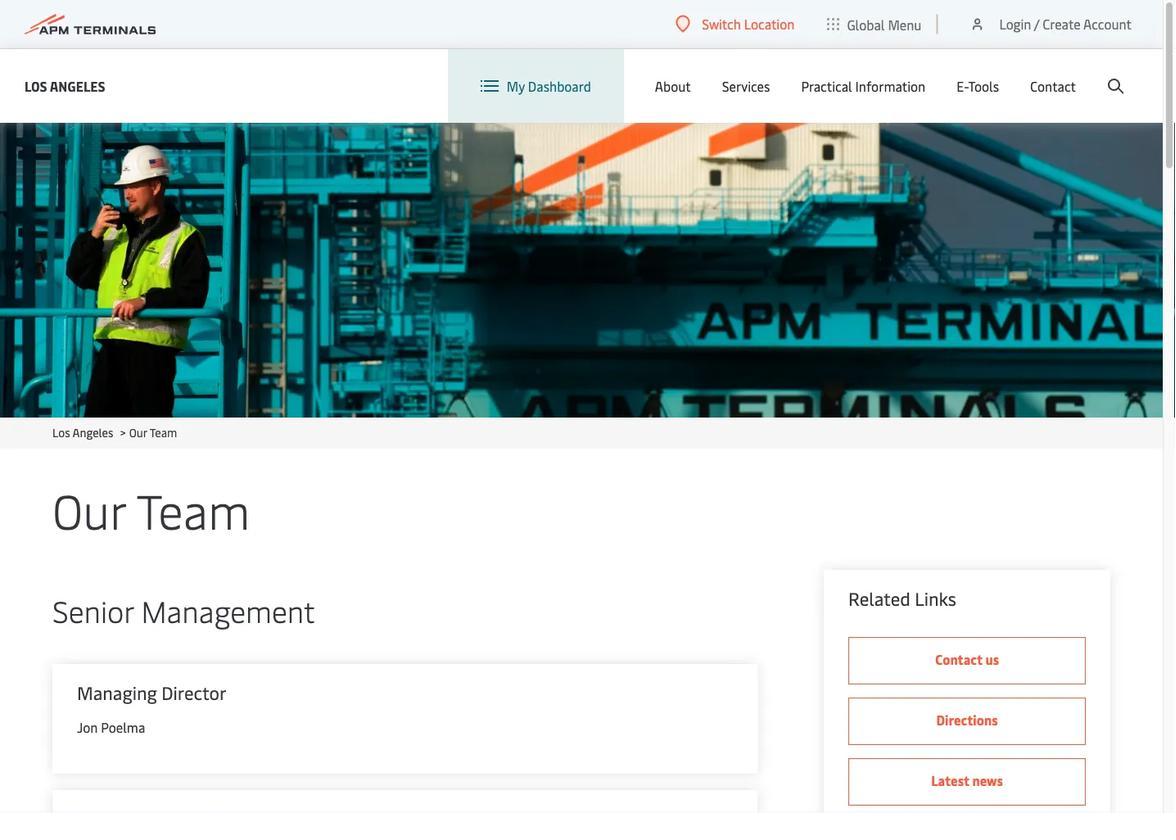 Task type: vqa. For each thing, say whether or not it's contained in the screenshot.
Flat to the bottom
no



Task type: describe. For each thing, give the bounding box(es) containing it.
contact for contact
[[1031, 77, 1077, 95]]

los for los angeles
[[25, 77, 47, 95]]

1 vertical spatial our
[[52, 477, 126, 542]]

los angeles
[[25, 77, 105, 95]]

director
[[162, 681, 227, 705]]

contact button
[[1031, 49, 1077, 123]]

switch location
[[702, 15, 795, 33]]

location
[[745, 15, 795, 33]]

information
[[856, 77, 926, 95]]

links
[[916, 587, 957, 611]]

news
[[973, 772, 1004, 790]]

1 vertical spatial team
[[136, 477, 250, 542]]

senior management
[[52, 591, 315, 631]]

latest news
[[932, 772, 1004, 790]]

my dashboard
[[507, 77, 592, 95]]

e-tools button
[[957, 49, 1000, 123]]

los for los angeles > our team
[[52, 425, 70, 440]]

tools
[[969, 77, 1000, 95]]

angeles for los angeles
[[50, 77, 105, 95]]

services
[[723, 77, 771, 95]]

practical information button
[[802, 49, 926, 123]]

my
[[507, 77, 525, 95]]

1 horizontal spatial our
[[129, 425, 147, 440]]

us
[[986, 651, 1000, 669]]

services button
[[723, 49, 771, 123]]

switch location button
[[676, 15, 795, 33]]

about
[[655, 77, 691, 95]]

poelma
[[101, 719, 145, 737]]

latest news link
[[849, 759, 1087, 806]]

directions
[[937, 712, 999, 729]]

>
[[120, 425, 126, 440]]

/
[[1035, 15, 1040, 33]]

latest
[[932, 772, 970, 790]]

e-
[[957, 77, 969, 95]]

0 vertical spatial team
[[150, 425, 177, 440]]

about button
[[655, 49, 691, 123]]

global
[[848, 15, 885, 33]]

la-our team image
[[0, 123, 1164, 418]]

managing director
[[77, 681, 227, 705]]



Task type: locate. For each thing, give the bounding box(es) containing it.
our down the los angeles > our team
[[52, 477, 126, 542]]

dashboard
[[528, 77, 592, 95]]

account
[[1084, 15, 1133, 33]]

menu
[[889, 15, 922, 33]]

0 horizontal spatial contact
[[936, 651, 983, 669]]

1 vertical spatial angeles
[[73, 425, 113, 440]]

los angeles link
[[25, 76, 105, 96], [52, 425, 113, 440]]

angeles
[[50, 77, 105, 95], [73, 425, 113, 440]]

related links
[[849, 587, 957, 611]]

angeles for los angeles > our team
[[73, 425, 113, 440]]

directions link
[[849, 698, 1087, 746]]

my dashboard button
[[481, 49, 592, 123]]

login / create account link
[[970, 0, 1133, 48]]

0 vertical spatial our
[[129, 425, 147, 440]]

contact us
[[936, 651, 1000, 669]]

create
[[1043, 15, 1081, 33]]

our
[[129, 425, 147, 440], [52, 477, 126, 542]]

1 vertical spatial los
[[52, 425, 70, 440]]

managing
[[77, 681, 157, 705]]

management
[[141, 591, 315, 631]]

global menu
[[848, 15, 922, 33]]

practical information
[[802, 77, 926, 95]]

1 vertical spatial contact
[[936, 651, 983, 669]]

1 horizontal spatial los
[[52, 425, 70, 440]]

our right ">"
[[129, 425, 147, 440]]

0 vertical spatial los
[[25, 77, 47, 95]]

los
[[25, 77, 47, 95], [52, 425, 70, 440]]

0 horizontal spatial our
[[52, 477, 126, 542]]

practical
[[802, 77, 853, 95]]

senior
[[52, 591, 134, 631]]

our team
[[52, 477, 250, 542]]

switch
[[702, 15, 741, 33]]

contact down login / create account link
[[1031, 77, 1077, 95]]

1 horizontal spatial contact
[[1031, 77, 1077, 95]]

global menu button
[[812, 0, 939, 49]]

0 horizontal spatial los
[[25, 77, 47, 95]]

contact for contact us
[[936, 651, 983, 669]]

team
[[150, 425, 177, 440], [136, 477, 250, 542]]

contact left us
[[936, 651, 983, 669]]

contact
[[1031, 77, 1077, 95], [936, 651, 983, 669]]

0 vertical spatial los angeles link
[[25, 76, 105, 96]]

jon
[[77, 719, 98, 737]]

jon poelma
[[77, 719, 145, 737]]

login
[[1000, 15, 1032, 33]]

los angeles > our team
[[52, 425, 177, 440]]

1 vertical spatial los angeles link
[[52, 425, 113, 440]]

0 vertical spatial contact
[[1031, 77, 1077, 95]]

login / create account
[[1000, 15, 1133, 33]]

related
[[849, 587, 911, 611]]

0 vertical spatial angeles
[[50, 77, 105, 95]]

contact us link
[[849, 638, 1087, 685]]

e-tools
[[957, 77, 1000, 95]]



